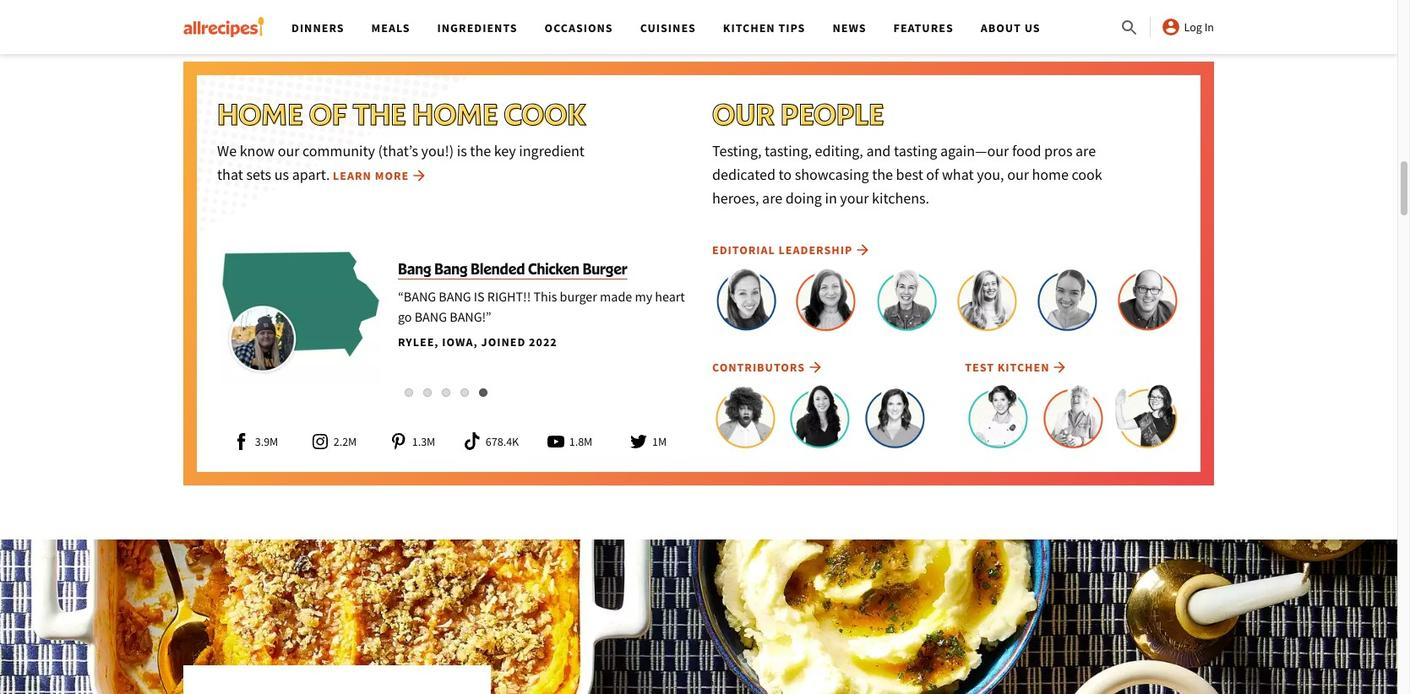 Task type: vqa. For each thing, say whether or not it's contained in the screenshot.
second star image from the right
no



Task type: describe. For each thing, give the bounding box(es) containing it.
more
[[375, 168, 409, 183]]

people
[[781, 95, 884, 131]]

that
[[217, 164, 243, 184]]

kitchens.
[[872, 188, 929, 207]]

cuisines
[[640, 20, 696, 35]]

to
[[779, 164, 792, 184]]

showcasing
[[795, 164, 869, 184]]

molly image
[[1034, 267, 1102, 334]]

2 home from the left
[[412, 95, 498, 131]]

home image
[[183, 17, 264, 37]]

julia levy image
[[965, 384, 1033, 452]]

blended
[[471, 260, 525, 278]]

testing, tasting, editing, and tasting again—our food pros are dedicated to showcasing the best of what you, our home cook heroes, are doing in your kitchens.
[[712, 141, 1102, 207]]

doing
[[786, 188, 822, 207]]

food
[[1012, 141, 1041, 160]]

ashley image
[[712, 267, 780, 334]]

our inside testing, tasting, editing, and tasting again—our food pros are dedicated to showcasing the best of what you, our home cook heroes, are doing in your kitchens.
[[1007, 164, 1029, 184]]

liza image
[[873, 267, 941, 334]]

account image
[[1161, 17, 1181, 37]]

us
[[1025, 20, 1041, 35]]

test kitchen
[[965, 360, 1050, 375]]

key
[[494, 141, 516, 160]]

cook
[[504, 95, 585, 131]]

about us
[[981, 20, 1041, 35]]

liz mervosh image
[[1114, 384, 1182, 452]]

2022
[[529, 334, 557, 349]]

our
[[712, 95, 774, 131]]

tasting,
[[765, 141, 812, 160]]

log
[[1184, 19, 1202, 35]]

contributors link
[[712, 357, 825, 377]]

occasions
[[545, 20, 613, 35]]

you!)
[[421, 141, 454, 160]]

0 vertical spatial are
[[1076, 141, 1096, 160]]

log in
[[1184, 19, 1214, 35]]

apart.
[[292, 164, 330, 184]]

arrow_right image for more
[[413, 169, 426, 182]]

tips
[[779, 20, 806, 35]]

sets
[[246, 164, 271, 184]]

juliana hale image
[[1040, 384, 1107, 452]]

brianna image
[[787, 384, 855, 452]]

what
[[942, 164, 974, 184]]

log in link
[[1161, 17, 1214, 37]]

0 vertical spatial the
[[353, 95, 406, 131]]

bang!"
[[450, 308, 491, 325]]

editorial leadership link
[[712, 240, 873, 260]]

ingredients link
[[437, 20, 518, 35]]

burger
[[560, 288, 597, 305]]

meals link
[[371, 20, 410, 35]]

kitchen tips link
[[723, 20, 806, 35]]

chicken
[[528, 260, 579, 278]]

"bang bang is right!! this burger made my heart go bang bang!"
[[398, 288, 685, 325]]

kitchen inside "navigation"
[[723, 20, 775, 35]]

iowa,
[[442, 334, 478, 349]]

contributors
[[712, 360, 805, 375]]

about
[[981, 20, 1021, 35]]

(that's
[[378, 141, 418, 160]]

pros
[[1044, 141, 1073, 160]]

tasting
[[894, 141, 937, 160]]

rylee, iowa image
[[221, 224, 381, 385]]

our people
[[712, 95, 884, 131]]

0 vertical spatial of
[[309, 95, 347, 131]]

bang bang blended chicken burger
[[398, 260, 627, 278]]

is
[[457, 141, 467, 160]]

1 home from the left
[[217, 95, 303, 131]]

you,
[[977, 164, 1004, 184]]

editorial
[[712, 242, 775, 257]]



Task type: locate. For each thing, give the bounding box(es) containing it.
0 horizontal spatial our
[[278, 141, 299, 160]]

about us link
[[981, 20, 1041, 35]]

dinners link
[[291, 20, 344, 35]]

1 horizontal spatial the
[[470, 141, 491, 160]]

1 vertical spatial of
[[926, 164, 939, 184]]

0 vertical spatial kitchen
[[723, 20, 775, 35]]

1 horizontal spatial of
[[926, 164, 939, 184]]

0 horizontal spatial bang
[[398, 260, 431, 278]]

our up the 'us'
[[278, 141, 299, 160]]

of
[[309, 95, 347, 131], [926, 164, 939, 184]]

kitchen right test
[[998, 360, 1050, 375]]

cook
[[1072, 164, 1102, 184]]

learn more link
[[333, 165, 429, 185]]

arrow_right image up juliana hale 'image'
[[1053, 360, 1067, 374]]

1 horizontal spatial are
[[1076, 141, 1096, 160]]

diana image
[[793, 267, 860, 334]]

we know our community (that's you!) is the key ingredient that sets us apart.
[[217, 141, 585, 184]]

1 vertical spatial are
[[762, 188, 783, 207]]

learn
[[333, 168, 372, 183]]

arrow_right image inside editorial leadership link
[[856, 243, 870, 256]]

visit allrecipes's instagram image
[[310, 431, 330, 452]]

1 horizontal spatial arrow_right image
[[856, 243, 870, 256]]

dinners
[[291, 20, 344, 35]]

burger
[[583, 260, 627, 278]]

arrow_right image up 'brianna' image
[[809, 360, 822, 374]]

kitchen
[[723, 20, 775, 35], [998, 360, 1050, 375]]

kitchen left tips
[[723, 20, 775, 35]]

visit allrecipes's youtube image
[[546, 431, 566, 452]]

"bang
[[398, 288, 436, 305]]

bang down the "bang
[[415, 308, 447, 325]]

go
[[398, 308, 412, 325]]

2 arrow_right image from the left
[[1053, 360, 1067, 374]]

features link
[[894, 20, 954, 35]]

arrow_right image right leadership on the top right of page
[[856, 243, 870, 256]]

0 horizontal spatial the
[[353, 95, 406, 131]]

in
[[1205, 19, 1214, 35]]

of inside testing, tasting, editing, and tasting again—our food pros are dedicated to showcasing the best of what you, our home cook heroes, are doing in your kitchens.
[[926, 164, 939, 184]]

learn more
[[333, 168, 409, 183]]

the inside testing, tasting, editing, and tasting again—our food pros are dedicated to showcasing the best of what you, our home cook heroes, are doing in your kitchens.
[[872, 164, 893, 184]]

rylee,
[[398, 334, 439, 349]]

joined
[[481, 334, 526, 349]]

in
[[825, 188, 837, 207]]

0 horizontal spatial arrow_right image
[[809, 360, 822, 374]]

navigation containing dinners
[[278, 0, 1119, 54]]

0 horizontal spatial arrow_right image
[[413, 169, 426, 182]]

1 vertical spatial kitchen
[[998, 360, 1050, 375]]

the right is
[[470, 141, 491, 160]]

arrow_right image inside the learn more link
[[413, 169, 426, 182]]

occasions link
[[545, 20, 613, 35]]

arrow_right image inside the "contributors" link
[[809, 360, 822, 374]]

nicole image
[[862, 384, 929, 452]]

1 vertical spatial bang
[[415, 308, 447, 325]]

home of the home cook
[[217, 95, 585, 131]]

our
[[278, 141, 299, 160], [1007, 164, 1029, 184]]

bang left is
[[439, 288, 471, 305]]

0 horizontal spatial of
[[309, 95, 347, 131]]

0 horizontal spatial are
[[762, 188, 783, 207]]

know
[[240, 141, 275, 160]]

we
[[217, 141, 237, 160]]

bang
[[398, 260, 431, 278], [434, 260, 468, 278]]

0 vertical spatial arrow_right image
[[413, 169, 426, 182]]

1 vertical spatial arrow_right image
[[856, 243, 870, 256]]

of up community
[[309, 95, 347, 131]]

home
[[1032, 164, 1069, 184]]

features
[[894, 20, 954, 35]]

navigation
[[278, 0, 1119, 54]]

our down food on the right
[[1007, 164, 1029, 184]]

eric image
[[1114, 267, 1182, 334]]

0 vertical spatial our
[[278, 141, 299, 160]]

visit allrecipes's tiktok image
[[462, 431, 482, 452]]

2 bang from the left
[[434, 260, 468, 278]]

us
[[274, 164, 289, 184]]

visit allrecipes's pinterest image
[[388, 431, 409, 452]]

arrow_right image inside test kitchen link
[[1053, 360, 1067, 374]]

are
[[1076, 141, 1096, 160], [762, 188, 783, 207]]

ingredients
[[437, 20, 518, 35]]

is
[[474, 288, 485, 305]]

your
[[840, 188, 869, 207]]

arrow_right image
[[413, 169, 426, 182], [856, 243, 870, 256]]

test
[[965, 360, 994, 375]]

arrow_right image for test kitchen
[[1053, 360, 1067, 374]]

0 horizontal spatial home
[[217, 95, 303, 131]]

1 bang from the left
[[398, 260, 431, 278]]

my
[[635, 288, 652, 305]]

1 horizontal spatial bang
[[434, 260, 468, 278]]

2 horizontal spatial the
[[872, 164, 893, 184]]

the up (that's
[[353, 95, 406, 131]]

1 arrow_right image from the left
[[809, 360, 822, 374]]

dedicated
[[712, 164, 776, 184]]

made
[[600, 288, 632, 305]]

kitchen tips
[[723, 20, 806, 35]]

testing,
[[712, 141, 762, 160]]

heart
[[655, 288, 685, 305]]

heroes,
[[712, 188, 759, 207]]

are down the to
[[762, 188, 783, 207]]

paul image
[[712, 384, 780, 452]]

leadership
[[779, 242, 853, 257]]

our inside "we know our community (that's you!) is the key ingredient that sets us apart."
[[278, 141, 299, 160]]

of right best
[[926, 164, 939, 184]]

and
[[866, 141, 891, 160]]

1 horizontal spatial home
[[412, 95, 498, 131]]

1 horizontal spatial our
[[1007, 164, 1029, 184]]

news
[[833, 20, 867, 35]]

ariel image
[[954, 267, 1021, 334]]

rylee, iowa, joined 2022 link
[[398, 333, 557, 350]]

this
[[534, 288, 557, 305]]

the down and
[[872, 164, 893, 184]]

right!!
[[487, 288, 531, 305]]

2 vertical spatial the
[[872, 164, 893, 184]]

editing,
[[815, 141, 863, 160]]

arrow_right image for contributors
[[809, 360, 822, 374]]

the inside "we know our community (that's you!) is the key ingredient that sets us apart."
[[470, 141, 491, 160]]

arrow_right image right more
[[413, 169, 426, 182]]

visit allrecipes's twitter image
[[629, 431, 649, 452]]

home
[[217, 95, 303, 131], [412, 95, 498, 131]]

visit allrecipes's facebook image
[[231, 431, 252, 452]]

1 vertical spatial our
[[1007, 164, 1029, 184]]

search image
[[1119, 18, 1139, 38]]

arrow_right image for leadership
[[856, 243, 870, 256]]

news link
[[833, 20, 867, 35]]

0 horizontal spatial kitchen
[[723, 20, 775, 35]]

0 vertical spatial bang
[[439, 288, 471, 305]]

kitchen inside test kitchen link
[[998, 360, 1050, 375]]

the
[[353, 95, 406, 131], [470, 141, 491, 160], [872, 164, 893, 184]]

1 vertical spatial the
[[470, 141, 491, 160]]

cuisines link
[[640, 20, 696, 35]]

home up is
[[412, 95, 498, 131]]

are up the cook
[[1076, 141, 1096, 160]]

ingredient
[[519, 141, 585, 160]]

1 horizontal spatial arrow_right image
[[1053, 360, 1067, 374]]

1 horizontal spatial kitchen
[[998, 360, 1050, 375]]

rylee, iowa, joined 2022
[[398, 334, 557, 349]]

community
[[303, 141, 375, 160]]

bang bang blended chicken burger link
[[398, 259, 627, 279]]

best
[[896, 164, 923, 184]]

home up know
[[217, 95, 303, 131]]

arrow_right image
[[809, 360, 822, 374], [1053, 360, 1067, 374]]

again—our
[[940, 141, 1009, 160]]

test kitchen link
[[965, 357, 1070, 377]]

editorial leadership
[[712, 242, 853, 257]]

meals
[[371, 20, 410, 35]]



